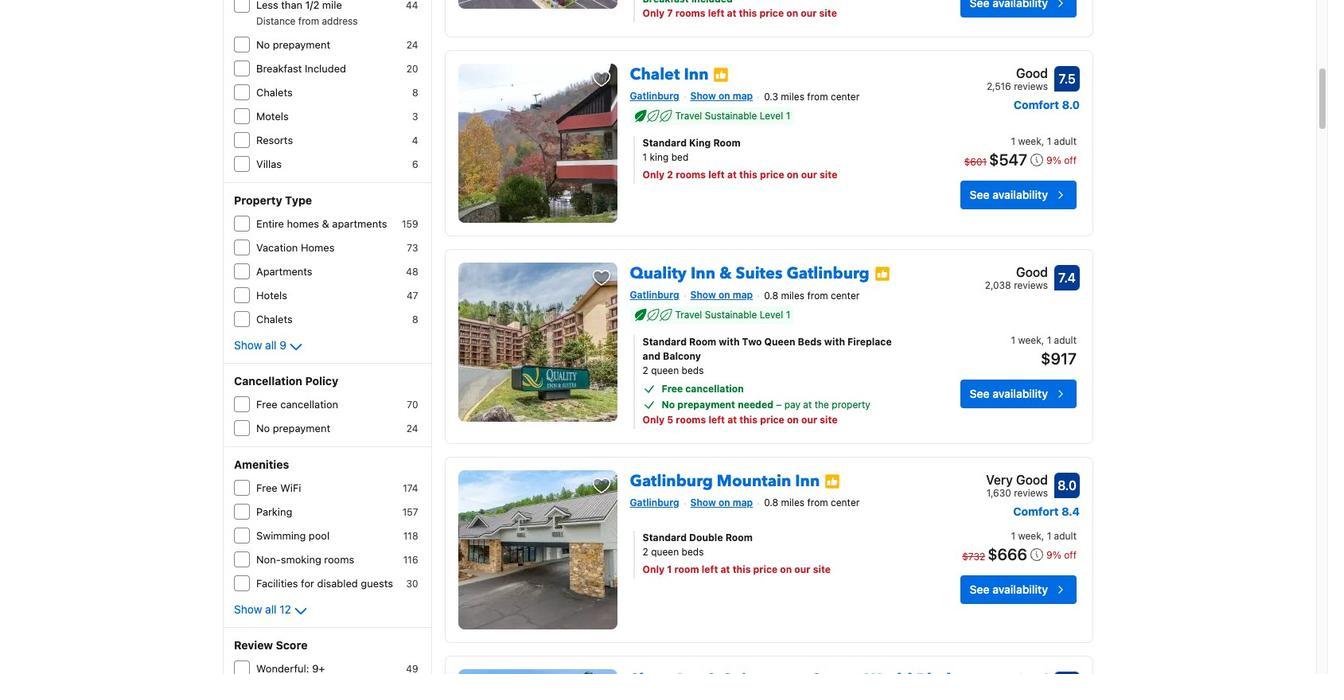 Task type: vqa. For each thing, say whether or not it's contained in the screenshot.


Task type: describe. For each thing, give the bounding box(es) containing it.
facilities
[[256, 577, 298, 590]]

48
[[406, 266, 418, 278]]

the
[[815, 398, 829, 410]]

1 vertical spatial 2
[[643, 364, 648, 376]]

on inside standard king room 1 king bed only 2 rooms left at this price on our site
[[787, 168, 799, 180]]

king
[[650, 151, 669, 163]]

and
[[643, 350, 661, 362]]

1 up $666
[[1011, 530, 1016, 542]]

1 no prepayment from the top
[[256, 38, 330, 51]]

very good 1,630 reviews
[[986, 472, 1048, 499]]

118
[[403, 530, 418, 542]]

$917
[[1041, 349, 1077, 367]]

left inside standard king room 1 king bed only 2 rooms left at this price on our site
[[708, 168, 725, 180]]

159
[[402, 218, 418, 230]]

0 vertical spatial free
[[662, 382, 683, 394]]

standard inside standard room with two queen beds with fireplace and balcony
[[643, 335, 687, 347]]

1 horizontal spatial free cancellation
[[662, 382, 744, 394]]

, inside 1 week , 1 adult $917
[[1042, 334, 1044, 346]]

two
[[742, 335, 762, 347]]

gatlinburg right suites at top
[[787, 262, 870, 284]]

this inside standard double room 2 queen beds only 1 room left at this price on our site
[[733, 563, 751, 575]]

7.4
[[1059, 270, 1076, 285]]

type
[[285, 193, 312, 207]]

12
[[280, 602, 291, 616]]

20
[[406, 63, 418, 75]]

week for gatlinburg mountain inn
[[1018, 530, 1042, 542]]

wifi
[[280, 482, 301, 494]]

sustainable for chalet
[[705, 109, 757, 121]]

47
[[407, 290, 418, 302]]

standard room with two queen beds with fireplace and balcony
[[643, 335, 892, 362]]

1 vertical spatial no
[[662, 398, 675, 410]]

distance
[[256, 15, 296, 27]]

review
[[234, 638, 273, 652]]

7.5
[[1059, 71, 1076, 86]]

king
[[689, 137, 711, 148]]

1 beds from the top
[[682, 364, 704, 376]]

–
[[776, 398, 782, 410]]

facilities for disabled guests
[[256, 577, 393, 590]]

good 2,516 reviews
[[987, 66, 1048, 92]]

entire
[[256, 217, 284, 230]]

gatlinburg mountain inn link
[[630, 464, 820, 491]]

1 with from the left
[[719, 335, 740, 347]]

adult for gatlinburg mountain inn
[[1054, 530, 1077, 542]]

pool
[[309, 529, 330, 542]]

map for chalet
[[733, 90, 753, 102]]

1 horizontal spatial cancellation
[[686, 382, 744, 394]]

left right 5
[[709, 413, 725, 425]]

cancellation
[[234, 374, 302, 388]]

show all 12
[[234, 602, 291, 616]]

standard double room 2 queen beds only 1 room left at this price on our site
[[643, 531, 831, 575]]

& for inn
[[719, 262, 732, 284]]

from left "address"
[[298, 15, 319, 27]]

2 vertical spatial no
[[256, 422, 270, 435]]

beds
[[798, 335, 822, 347]]

2 queen beds
[[643, 364, 704, 376]]

property
[[832, 398, 871, 410]]

travel sustainable level 1 for quality
[[675, 308, 790, 320]]

standard room with two queen beds with fireplace and balcony link
[[643, 335, 912, 363]]

9% off for gatlinburg mountain inn
[[1047, 549, 1077, 561]]

motels
[[256, 110, 289, 123]]

breakfast
[[256, 62, 302, 75]]

only 5 rooms left at this price on our site
[[643, 413, 838, 425]]

gatlinburg mountain inn
[[630, 470, 820, 491]]

2 inside standard king room 1 king bed only 2 rooms left at this price on our site
[[667, 168, 673, 180]]

queen inside standard double room 2 queen beds only 1 room left at this price on our site
[[651, 546, 679, 558]]

1 up standard king room link
[[786, 109, 790, 121]]

1 see availability link from the top
[[960, 180, 1077, 209]]

see for inn
[[970, 582, 990, 596]]

property type
[[234, 193, 312, 207]]

parking
[[256, 505, 292, 518]]

room
[[675, 563, 699, 575]]

address
[[322, 15, 358, 27]]

double
[[689, 531, 723, 543]]

scored 7.0 element
[[1055, 671, 1080, 674]]

this property is part of our preferred partner program. it's committed to providing excellent service and good value. it'll pay us a higher commission if you make a booking. image for chalet inn
[[713, 67, 729, 83]]

this right 7
[[739, 7, 757, 19]]

2 24 from the top
[[406, 423, 418, 435]]

all for 9
[[265, 338, 277, 352]]

2 vertical spatial prepayment
[[273, 422, 330, 435]]

left inside standard double room 2 queen beds only 1 room left at this price on our site
[[702, 563, 718, 575]]

chalet inn link
[[630, 57, 709, 85]]

1 down '2,038'
[[1011, 334, 1016, 346]]

availability for inn
[[993, 582, 1048, 596]]

cancellation policy
[[234, 374, 338, 388]]

1 availability from the top
[[993, 187, 1048, 201]]

suites
[[736, 262, 783, 284]]

adult for chalet inn
[[1054, 135, 1077, 147]]

vacation homes
[[256, 241, 335, 254]]

beds inside standard double room 2 queen beds only 1 room left at this price on our site
[[682, 546, 704, 558]]

2 chalets from the top
[[256, 313, 293, 326]]

0.8 for &
[[764, 289, 778, 301]]

rooms for only 7 rooms left at this price on our site
[[675, 7, 706, 19]]

vacation
[[256, 241, 298, 254]]

, for chalet inn
[[1042, 135, 1044, 147]]

comfort 8.4
[[1013, 504, 1080, 518]]

good element for 7.5
[[987, 63, 1048, 83]]

standard king room 1 king bed only 2 rooms left at this price on our site
[[643, 137, 838, 180]]

174
[[403, 482, 418, 494]]

1 down comfort 8.4
[[1047, 530, 1052, 542]]

at right 7
[[727, 7, 737, 19]]

only 7 rooms left at this price on our site
[[643, 7, 837, 19]]

reviews inside very good 1,630 reviews
[[1014, 487, 1048, 499]]

comfort for gatlinburg mountain inn
[[1013, 504, 1059, 518]]

score
[[276, 638, 308, 652]]

157
[[402, 506, 418, 518]]

1 inside standard king room 1 king bed only 2 rooms left at this price on our site
[[643, 151, 647, 163]]

disabled
[[317, 577, 358, 590]]

$732
[[962, 550, 985, 562]]

inn for quality
[[691, 262, 715, 284]]

standard for gatlinburg
[[643, 531, 687, 543]]

1 see availability from the top
[[970, 187, 1048, 201]]

swimming pool
[[256, 529, 330, 542]]

1,630
[[987, 487, 1011, 499]]

0 vertical spatial 8.0
[[1062, 98, 1080, 111]]

1 down comfort 8.0
[[1047, 135, 1052, 147]]

scored 7.5 element
[[1055, 66, 1080, 91]]

off for chalet inn
[[1064, 154, 1077, 166]]

0.8 miles from center for quality inn & suites gatlinburg
[[764, 289, 860, 301]]

3
[[412, 111, 418, 123]]

swimming
[[256, 529, 306, 542]]

show on map for gatlinburg
[[690, 496, 753, 508]]

2,038
[[985, 279, 1011, 291]]

room for mountain
[[726, 531, 753, 543]]

1 up $547
[[1011, 135, 1016, 147]]

quality
[[630, 262, 687, 284]]

73
[[407, 242, 418, 254]]

needed
[[738, 398, 774, 410]]

reviews for 7.5
[[1014, 80, 1048, 92]]

$666
[[988, 545, 1028, 563]]

4
[[412, 135, 418, 146]]

apartments
[[332, 217, 387, 230]]

show all 9 button
[[234, 337, 306, 357]]

show for gatlinburg
[[690, 496, 716, 508]]

homes
[[301, 241, 335, 254]]

from for gatlinburg mountain inn
[[807, 497, 828, 509]]

0 vertical spatial no
[[256, 38, 270, 51]]

standard king room link
[[643, 136, 912, 150]]

116
[[403, 554, 418, 566]]

queen
[[765, 335, 795, 347]]

free for amenities
[[256, 482, 278, 494]]

standard for chalet
[[643, 137, 687, 148]]

price inside standard king room 1 king bed only 2 rooms left at this price on our site
[[760, 168, 784, 180]]

breakfast included
[[256, 62, 346, 75]]

sustainable for quality
[[705, 308, 757, 320]]

see availability link for &
[[960, 379, 1077, 408]]

non-
[[256, 553, 281, 566]]

1 only from the top
[[643, 7, 665, 19]]

level for chalet inn
[[760, 109, 783, 121]]

standard double room link
[[643, 530, 912, 545]]

this property is part of our preferred partner program. it's committed to providing excellent service and good value. it'll pay us a higher commission if you make a booking. image for quality inn & suites gatlinburg
[[874, 266, 890, 282]]

center for quality inn & suites gatlinburg
[[831, 289, 860, 301]]

good for 7.4
[[1016, 265, 1048, 279]]

entire homes & apartments
[[256, 217, 387, 230]]

9
[[280, 338, 287, 352]]

$547
[[989, 150, 1028, 168]]

show for quality
[[690, 289, 716, 301]]

travel for quality
[[675, 308, 702, 320]]

scored 7.4 element
[[1055, 265, 1080, 290]]

map for quality
[[733, 289, 753, 301]]

good 2,038 reviews
[[985, 265, 1048, 291]]

good element for 7.4
[[985, 262, 1048, 281]]

1 up "queen" on the right of page
[[786, 308, 790, 320]]

0.3
[[764, 90, 778, 102]]

week for chalet inn
[[1018, 135, 1042, 147]]



Task type: locate. For each thing, give the bounding box(es) containing it.
1 vertical spatial adult
[[1054, 334, 1077, 346]]

center up fireplace
[[831, 289, 860, 301]]

8.0 up 8.4
[[1058, 478, 1077, 492]]

0 horizontal spatial with
[[719, 335, 740, 347]]

0 vertical spatial see availability
[[970, 187, 1048, 201]]

0 vertical spatial adult
[[1054, 135, 1077, 147]]

travel up balcony in the bottom of the page
[[675, 308, 702, 320]]

2 see from the top
[[970, 386, 990, 400]]

comfort 8.0
[[1014, 98, 1080, 111]]

1 off from the top
[[1064, 154, 1077, 166]]

3 map from the top
[[733, 496, 753, 508]]

chalet inn image
[[458, 63, 617, 223]]

from up standard double room link
[[807, 497, 828, 509]]

1 chalets from the top
[[256, 86, 293, 99]]

1 vertical spatial week
[[1018, 334, 1042, 346]]

5
[[667, 413, 674, 425]]

2 vertical spatial 2
[[643, 546, 648, 558]]

0 vertical spatial good element
[[987, 63, 1048, 83]]

0 vertical spatial off
[[1064, 154, 1077, 166]]

2 off from the top
[[1064, 549, 1077, 561]]

with right beds
[[824, 335, 845, 347]]

2 vertical spatial inn
[[795, 470, 820, 491]]

1 vertical spatial free
[[256, 398, 278, 411]]

center
[[831, 90, 860, 102], [831, 289, 860, 301], [831, 497, 860, 509]]

1 1 week , 1 adult from the top
[[1011, 135, 1077, 147]]

cancellation up only 5 rooms left at this price on our site
[[686, 382, 744, 394]]

2 all from the top
[[265, 602, 277, 616]]

gatlinburg for chalet inn
[[630, 90, 679, 102]]

gatlinburg mountain inn image
[[458, 470, 617, 629]]

standard inside standard double room 2 queen beds only 1 room left at this price on our site
[[643, 531, 687, 543]]

2 level from the top
[[760, 308, 783, 320]]

left right 7
[[708, 7, 725, 19]]

, down comfort 8.0
[[1042, 135, 1044, 147]]

good for 7.5
[[1016, 66, 1048, 80]]

0 horizontal spatial cancellation
[[280, 398, 338, 411]]

this inside standard king room 1 king bed only 2 rooms left at this price on our site
[[739, 168, 758, 180]]

show on map for chalet
[[690, 90, 753, 102]]

2 no prepayment from the top
[[256, 422, 330, 435]]

2 9% off from the top
[[1047, 549, 1077, 561]]

0 vertical spatial inn
[[684, 63, 709, 85]]

0 vertical spatial all
[[265, 338, 277, 352]]

comfort for chalet inn
[[1014, 98, 1059, 111]]

quality inn & suites gatlinburg
[[630, 262, 870, 284]]

gatlinburg down quality at top
[[630, 289, 679, 301]]

1 vertical spatial standard
[[643, 335, 687, 347]]

free
[[662, 382, 683, 394], [256, 398, 278, 411], [256, 482, 278, 494]]

distance from address
[[256, 15, 358, 27]]

hotels
[[256, 289, 287, 302]]

2 see availability from the top
[[970, 386, 1048, 400]]

miles for chalet inn
[[781, 90, 805, 102]]

2 vertical spatial room
[[726, 531, 753, 543]]

0.8 for inn
[[764, 497, 778, 509]]

2 vertical spatial standard
[[643, 531, 687, 543]]

chalets
[[256, 86, 293, 99], [256, 313, 293, 326]]

1 week , 1 adult for gatlinburg mountain inn
[[1011, 530, 1077, 542]]

1 9% from the top
[[1047, 154, 1062, 166]]

site inside standard king room 1 king bed only 2 rooms left at this price on our site
[[820, 168, 838, 180]]

show on map left 0.3 on the right of the page
[[690, 90, 753, 102]]

1 horizontal spatial &
[[719, 262, 732, 284]]

inn for chalet
[[684, 63, 709, 85]]

show down gatlinburg mountain inn
[[690, 496, 716, 508]]

0.8 miles from center up beds
[[764, 289, 860, 301]]

travel sustainable level 1 up king
[[675, 109, 790, 121]]

2 vertical spatial free
[[256, 482, 278, 494]]

site inside standard double room 2 queen beds only 1 room left at this price on our site
[[813, 563, 831, 575]]

2 vertical spatial good element
[[987, 669, 1048, 674]]

2 inside standard double room 2 queen beds only 1 room left at this price on our site
[[643, 546, 648, 558]]

1 all from the top
[[265, 338, 277, 352]]

week up the '$917'
[[1018, 334, 1042, 346]]

1 adult from the top
[[1054, 135, 1077, 147]]

1 comfort from the top
[[1014, 98, 1059, 111]]

availability for &
[[993, 386, 1048, 400]]

review score
[[234, 638, 308, 652]]

0 vertical spatial availability
[[993, 187, 1048, 201]]

no prepayment
[[256, 38, 330, 51], [256, 422, 330, 435]]

0 vertical spatial sustainable
[[705, 109, 757, 121]]

show all 12 button
[[234, 602, 310, 621]]

2 vertical spatial good
[[1016, 472, 1048, 487]]

room up balcony in the bottom of the page
[[689, 335, 717, 347]]

0 vertical spatial see
[[970, 187, 990, 201]]

all left 12
[[265, 602, 277, 616]]

1 vertical spatial comfort
[[1013, 504, 1059, 518]]

3 see availability from the top
[[970, 582, 1048, 596]]

2 comfort from the top
[[1013, 504, 1059, 518]]

0.8 miles from center
[[764, 289, 860, 301], [764, 497, 860, 509]]

3 see from the top
[[970, 582, 990, 596]]

$601
[[964, 156, 987, 168]]

see availability
[[970, 187, 1048, 201], [970, 386, 1048, 400], [970, 582, 1048, 596]]

1 good from the top
[[1016, 66, 1048, 80]]

good up comfort 8.0
[[1016, 66, 1048, 80]]

2 8 from the top
[[412, 314, 418, 326]]

map for gatlinburg
[[733, 496, 753, 508]]

only down "king"
[[643, 168, 665, 180]]

3 show on map from the top
[[690, 496, 753, 508]]

3 miles from the top
[[781, 497, 805, 509]]

villas
[[256, 158, 282, 170]]

3 see availability link from the top
[[960, 575, 1077, 604]]

at inside standard double room 2 queen beds only 1 room left at this price on our site
[[721, 563, 730, 575]]

show
[[690, 90, 716, 102], [690, 289, 716, 301], [234, 338, 262, 352], [690, 496, 716, 508], [234, 602, 262, 616]]

1 level from the top
[[760, 109, 783, 121]]

3 standard from the top
[[643, 531, 687, 543]]

good
[[1016, 66, 1048, 80], [1016, 265, 1048, 279], [1016, 472, 1048, 487]]

free down cancellation
[[256, 398, 278, 411]]

very
[[986, 472, 1013, 487]]

9% down comfort 8.4
[[1047, 549, 1062, 561]]

rooms up disabled
[[324, 553, 354, 566]]

non-smoking rooms
[[256, 553, 354, 566]]

map left 0.3 on the right of the page
[[733, 90, 753, 102]]

adult inside 1 week , 1 adult $917
[[1054, 334, 1077, 346]]

2 with from the left
[[824, 335, 845, 347]]

2 vertical spatial see availability
[[970, 582, 1048, 596]]

2 travel sustainable level 1 from the top
[[675, 308, 790, 320]]

only
[[643, 7, 665, 19], [643, 168, 665, 180], [643, 413, 665, 425], [643, 563, 665, 575]]

2 standard from the top
[[643, 335, 687, 347]]

&
[[322, 217, 329, 230], [719, 262, 732, 284]]

see availability link for inn
[[960, 575, 1077, 604]]

2 see availability link from the top
[[960, 379, 1077, 408]]

this down needed
[[740, 413, 758, 425]]

show on map for quality
[[690, 289, 753, 301]]

2 adult from the top
[[1054, 334, 1077, 346]]

1 horizontal spatial with
[[824, 335, 845, 347]]

good inside very good 1,630 reviews
[[1016, 472, 1048, 487]]

off down 8.4
[[1064, 549, 1077, 561]]

0 vertical spatial good
[[1016, 66, 1048, 80]]

gatlinburg for gatlinburg mountain inn
[[630, 496, 679, 508]]

9% off for chalet inn
[[1047, 154, 1077, 166]]

0 vertical spatial travel sustainable level 1
[[675, 109, 790, 121]]

see availability down $666
[[970, 582, 1048, 596]]

left down king
[[708, 168, 725, 180]]

0.3 miles from center
[[764, 90, 860, 102]]

miles right 0.3 on the right of the page
[[781, 90, 805, 102]]

inn right chalet
[[684, 63, 709, 85]]

reviews up comfort 8.0
[[1014, 80, 1048, 92]]

1 vertical spatial see availability
[[970, 386, 1048, 400]]

at down double
[[721, 563, 730, 575]]

1 vertical spatial good
[[1016, 265, 1048, 279]]

0 vertical spatial 0.8
[[764, 289, 778, 301]]

off
[[1064, 154, 1077, 166], [1064, 549, 1077, 561]]

2 1 week , 1 adult from the top
[[1011, 530, 1077, 542]]

price
[[760, 7, 784, 19], [760, 168, 784, 180], [760, 413, 785, 425], [753, 563, 778, 575]]

off down comfort 8.0
[[1064, 154, 1077, 166]]

1 vertical spatial 8.0
[[1058, 478, 1077, 492]]

1 vertical spatial 8
[[412, 314, 418, 326]]

good element left 7.4
[[985, 262, 1048, 281]]

0 vertical spatial chalets
[[256, 86, 293, 99]]

sustainable up king
[[705, 109, 757, 121]]

1 miles from the top
[[781, 90, 805, 102]]

1 9% off from the top
[[1047, 154, 1077, 166]]

room inside standard king room 1 king bed only 2 rooms left at this price on our site
[[713, 137, 741, 148]]

miles for gatlinburg mountain inn
[[781, 497, 805, 509]]

9% right $547
[[1047, 154, 1062, 166]]

reviews right '2,038'
[[1014, 279, 1048, 291]]

good inside "good 2,038 reviews"
[[1016, 265, 1048, 279]]

0 horizontal spatial free cancellation
[[256, 398, 338, 411]]

0 vertical spatial see availability link
[[960, 180, 1077, 209]]

1 see from the top
[[970, 187, 990, 201]]

queen up room
[[651, 546, 679, 558]]

comfort down good 2,516 reviews
[[1014, 98, 1059, 111]]

smoking
[[281, 553, 321, 566]]

level down 0.3 on the right of the page
[[760, 109, 783, 121]]

reviews inside good 2,516 reviews
[[1014, 80, 1048, 92]]

1 vertical spatial 1 week , 1 adult
[[1011, 530, 1077, 542]]

standard up room
[[643, 531, 687, 543]]

only inside standard double room 2 queen beds only 1 room left at this price on our site
[[643, 563, 665, 575]]

standard inside standard king room 1 king bed only 2 rooms left at this price on our site
[[643, 137, 687, 148]]

2 vertical spatial miles
[[781, 497, 805, 509]]

0 vertical spatial 8
[[412, 87, 418, 99]]

rooms for only 5 rooms left at this price on our site
[[676, 413, 706, 425]]

0 vertical spatial 1 week , 1 adult
[[1011, 135, 1077, 147]]

fireplace
[[848, 335, 892, 347]]

2 availability from the top
[[993, 386, 1048, 400]]

1 vertical spatial 0.8
[[764, 497, 778, 509]]

comfort
[[1014, 98, 1059, 111], [1013, 504, 1059, 518]]

1 vertical spatial free cancellation
[[256, 398, 338, 411]]

2 0.8 miles from center from the top
[[764, 497, 860, 509]]

0 vertical spatial cancellation
[[686, 382, 744, 394]]

2 , from the top
[[1042, 334, 1044, 346]]

reviews for 7.4
[[1014, 279, 1048, 291]]

3 week from the top
[[1018, 530, 1042, 542]]

prepayment up 'breakfast included'
[[273, 38, 330, 51]]

24 down 70
[[406, 423, 418, 435]]

1 vertical spatial ,
[[1042, 334, 1044, 346]]

property
[[234, 193, 282, 207]]

bed
[[671, 151, 689, 163]]

8.0 down 7.5
[[1062, 98, 1080, 111]]

room inside standard double room 2 queen beds only 1 room left at this price on our site
[[726, 531, 753, 543]]

2 beds from the top
[[682, 546, 704, 558]]

2 vertical spatial show on map
[[690, 496, 753, 508]]

very good element
[[986, 470, 1048, 489]]

all inside dropdown button
[[265, 602, 277, 616]]

show left 9
[[234, 338, 262, 352]]

reviews up comfort 8.4
[[1014, 487, 1048, 499]]

travel for chalet
[[675, 109, 702, 121]]

2 good from the top
[[1016, 265, 1048, 279]]

standard up and
[[643, 335, 687, 347]]

free wifi
[[256, 482, 301, 494]]

price inside standard double room 2 queen beds only 1 room left at this price on our site
[[753, 563, 778, 575]]

at left the
[[803, 398, 812, 410]]

0 vertical spatial 2
[[667, 168, 673, 180]]

chalet inn
[[630, 63, 709, 85]]

center for gatlinburg mountain inn
[[831, 497, 860, 509]]

0 vertical spatial miles
[[781, 90, 805, 102]]

3 only from the top
[[643, 413, 665, 425]]

show on map
[[690, 90, 753, 102], [690, 289, 753, 301], [690, 496, 753, 508]]

1 up the '$917'
[[1047, 334, 1052, 346]]

0 vertical spatial 0.8 miles from center
[[764, 289, 860, 301]]

room right double
[[726, 531, 753, 543]]

& for homes
[[322, 217, 329, 230]]

1 sustainable from the top
[[705, 109, 757, 121]]

sustainable
[[705, 109, 757, 121], [705, 308, 757, 320]]

1 travel from the top
[[675, 109, 702, 121]]

9% for gatlinburg mountain inn
[[1047, 549, 1062, 561]]

1 8 from the top
[[412, 87, 418, 99]]

9% for chalet inn
[[1047, 154, 1062, 166]]

map
[[733, 90, 753, 102], [733, 289, 753, 301], [733, 496, 753, 508]]

on inside standard double room 2 queen beds only 1 room left at this price on our site
[[780, 563, 792, 575]]

2,516
[[987, 80, 1011, 92]]

see availability down 1 week , 1 adult $917
[[970, 386, 1048, 400]]

1 vertical spatial 9%
[[1047, 549, 1062, 561]]

9% off down 8.4
[[1047, 549, 1077, 561]]

see availability for &
[[970, 386, 1048, 400]]

reviews inside "good 2,038 reviews"
[[1014, 279, 1048, 291]]

2 miles from the top
[[781, 289, 805, 301]]

comfort down very good 1,630 reviews
[[1013, 504, 1059, 518]]

2 9% from the top
[[1047, 549, 1062, 561]]

1 vertical spatial level
[[760, 308, 783, 320]]

1 queen from the top
[[651, 364, 679, 376]]

1 week from the top
[[1018, 135, 1042, 147]]

1 vertical spatial 24
[[406, 423, 418, 435]]

1 vertical spatial chalets
[[256, 313, 293, 326]]

8 up 3
[[412, 87, 418, 99]]

prepayment up only 5 rooms left at this price on our site
[[678, 398, 735, 410]]

1 standard from the top
[[643, 137, 687, 148]]

show down chalet inn
[[690, 90, 716, 102]]

scored 8.0 element
[[1055, 472, 1080, 498]]

1 travel sustainable level 1 from the top
[[675, 109, 790, 121]]

1 show on map from the top
[[690, 90, 753, 102]]

1 vertical spatial all
[[265, 602, 277, 616]]

room inside standard room with two queen beds with fireplace and balcony
[[689, 335, 717, 347]]

rooms for non-smoking rooms
[[324, 553, 354, 566]]

1 vertical spatial see availability link
[[960, 379, 1077, 408]]

this property is part of our preferred partner program. it's committed to providing excellent service and good value. it'll pay us a higher commission if you make a booking. image for gatlinburg mountain inn
[[825, 474, 841, 490]]

our
[[801, 7, 817, 19], [801, 168, 817, 180], [801, 413, 818, 425], [795, 563, 811, 575]]

quality inn & suites gatlinburg link
[[630, 256, 870, 284]]

at inside standard king room 1 king bed only 2 rooms left at this price on our site
[[727, 168, 737, 180]]

good right very
[[1016, 472, 1048, 487]]

1 vertical spatial no prepayment
[[256, 422, 330, 435]]

1 inside standard double room 2 queen beds only 1 room left at this price on our site
[[667, 563, 672, 575]]

see availability link down $666
[[960, 575, 1077, 604]]

1 vertical spatial availability
[[993, 386, 1048, 400]]

2 vertical spatial see availability link
[[960, 575, 1077, 604]]

rooms down bed
[[676, 168, 706, 180]]

1 week , 1 adult $917
[[1011, 334, 1077, 367]]

1 vertical spatial prepayment
[[678, 398, 735, 410]]

miles down suites at top
[[781, 289, 805, 301]]

center right 0.3 on the right of the page
[[831, 90, 860, 102]]

0 vertical spatial free cancellation
[[662, 382, 744, 394]]

0 vertical spatial no prepayment
[[256, 38, 330, 51]]

0 vertical spatial queen
[[651, 364, 679, 376]]

chalets down hotels
[[256, 313, 293, 326]]

rooms inside standard king room 1 king bed only 2 rooms left at this price on our site
[[676, 168, 706, 180]]

1 vertical spatial see
[[970, 386, 990, 400]]

no down the distance
[[256, 38, 270, 51]]

0 vertical spatial ,
[[1042, 135, 1044, 147]]

map down mountain
[[733, 496, 753, 508]]

from for chalet inn
[[807, 90, 828, 102]]

1 vertical spatial off
[[1064, 549, 1077, 561]]

1 vertical spatial travel sustainable level 1
[[675, 308, 790, 320]]

0 vertical spatial 9% off
[[1047, 154, 1077, 166]]

with
[[719, 335, 740, 347], [824, 335, 845, 347]]

1 vertical spatial map
[[733, 289, 753, 301]]

no up the amenities at the left bottom of the page
[[256, 422, 270, 435]]

1 week , 1 adult for chalet inn
[[1011, 135, 1077, 147]]

2 reviews from the top
[[1014, 279, 1048, 291]]

1 0.8 miles from center from the top
[[764, 289, 860, 301]]

show on map down quality inn & suites gatlinburg
[[690, 289, 753, 301]]

1 vertical spatial sustainable
[[705, 308, 757, 320]]

0 vertical spatial prepayment
[[273, 38, 330, 51]]

show for chalet
[[690, 90, 716, 102]]

1 reviews from the top
[[1014, 80, 1048, 92]]

2 vertical spatial see
[[970, 582, 990, 596]]

beds down balcony in the bottom of the page
[[682, 364, 704, 376]]

off for gatlinburg mountain inn
[[1064, 549, 1077, 561]]

2 vertical spatial center
[[831, 497, 860, 509]]

2 vertical spatial adult
[[1054, 530, 1077, 542]]

for
[[301, 577, 314, 590]]

queen
[[651, 364, 679, 376], [651, 546, 679, 558]]

gatlinburg
[[630, 90, 679, 102], [787, 262, 870, 284], [630, 289, 679, 301], [630, 470, 713, 491], [630, 496, 679, 508]]

left
[[708, 7, 725, 19], [708, 168, 725, 180], [709, 413, 725, 425], [702, 563, 718, 575]]

1 vertical spatial 9% off
[[1047, 549, 1077, 561]]

guests
[[361, 577, 393, 590]]

show up review at the bottom left
[[234, 602, 262, 616]]

0 horizontal spatial &
[[322, 217, 329, 230]]

1 vertical spatial &
[[719, 262, 732, 284]]

gatlinburg for quality inn & suites gatlinburg
[[630, 289, 679, 301]]

2 travel from the top
[[675, 308, 702, 320]]

sustainable up two
[[705, 308, 757, 320]]

8.0
[[1062, 98, 1080, 111], [1058, 478, 1077, 492]]

week inside 1 week , 1 adult $917
[[1018, 334, 1042, 346]]

0 vertical spatial center
[[831, 90, 860, 102]]

all for 12
[[265, 602, 277, 616]]

on
[[787, 7, 798, 19], [719, 90, 730, 102], [787, 168, 799, 180], [719, 289, 730, 301], [787, 413, 799, 425], [719, 496, 730, 508], [780, 563, 792, 575]]

free cancellation
[[662, 382, 744, 394], [256, 398, 338, 411]]

9% off
[[1047, 154, 1077, 166], [1047, 549, 1077, 561]]

travel sustainable level 1
[[675, 109, 790, 121], [675, 308, 790, 320]]

at down "no prepayment needed – pay at the property"
[[728, 413, 737, 425]]

map down quality inn & suites gatlinburg
[[733, 289, 753, 301]]

9% off right $547
[[1047, 154, 1077, 166]]

level up "queen" on the right of page
[[760, 308, 783, 320]]

3 , from the top
[[1042, 530, 1044, 542]]

show down quality inn & suites gatlinburg
[[690, 289, 716, 301]]

gatlinburg down gatlinburg mountain inn
[[630, 496, 679, 508]]

0 vertical spatial week
[[1018, 135, 1042, 147]]

included
[[305, 62, 346, 75]]

, down comfort 8.4
[[1042, 530, 1044, 542]]

miles for quality inn & suites gatlinburg
[[781, 289, 805, 301]]

good element
[[987, 63, 1048, 83], [985, 262, 1048, 281], [987, 669, 1048, 674]]

travel sustainable level 1 for chalet
[[675, 109, 790, 121]]

1 vertical spatial inn
[[691, 262, 715, 284]]

, for gatlinburg mountain inn
[[1042, 530, 1044, 542]]

1 , from the top
[[1042, 135, 1044, 147]]

1 0.8 from the top
[[764, 289, 778, 301]]

0 vertical spatial 24
[[406, 39, 418, 51]]

0 vertical spatial show on map
[[690, 90, 753, 102]]

quality inn & suites gatlinburg image
[[458, 262, 617, 422]]

1 vertical spatial beds
[[682, 546, 704, 558]]

gatlinburg down chalet
[[630, 90, 679, 102]]

3 reviews from the top
[[1014, 487, 1048, 499]]

gatlinburg down 5
[[630, 470, 713, 491]]

no prepayment needed – pay at the property
[[662, 398, 871, 410]]

1 vertical spatial queen
[[651, 546, 679, 558]]

queen down and
[[651, 364, 679, 376]]

2 only from the top
[[643, 168, 665, 180]]

9%
[[1047, 154, 1062, 166], [1047, 549, 1062, 561]]

1 vertical spatial miles
[[781, 289, 805, 301]]

all inside dropdown button
[[265, 338, 277, 352]]

inn right quality at top
[[691, 262, 715, 284]]

3 availability from the top
[[993, 582, 1048, 596]]

& left suites at top
[[719, 262, 732, 284]]

our inside standard king room 1 king bed only 2 rooms left at this price on our site
[[801, 168, 817, 180]]

amenities
[[234, 458, 289, 471]]

availability down $666
[[993, 582, 1048, 596]]

1 vertical spatial reviews
[[1014, 279, 1048, 291]]

balcony
[[663, 350, 701, 362]]

1 vertical spatial center
[[831, 289, 860, 301]]

free for cancellation policy
[[256, 398, 278, 411]]

pay
[[785, 398, 801, 410]]

show inside dropdown button
[[234, 602, 262, 616]]

only left 5
[[643, 413, 665, 425]]

2 vertical spatial reviews
[[1014, 487, 1048, 499]]

this property is part of our preferred partner program. it's committed to providing excellent service and good value. it'll pay us a higher commission if you make a booking. image
[[713, 67, 729, 83], [825, 474, 841, 490], [825, 474, 841, 490]]

travel
[[675, 109, 702, 121], [675, 308, 702, 320]]

only inside standard king room 1 king bed only 2 rooms left at this price on our site
[[643, 168, 665, 180]]

1 24 from the top
[[406, 39, 418, 51]]

0 vertical spatial level
[[760, 109, 783, 121]]

rooms right 7
[[675, 7, 706, 19]]

center for chalet inn
[[831, 90, 860, 102]]

room for inn
[[713, 137, 741, 148]]

see availability for inn
[[970, 582, 1048, 596]]

this property is part of our preferred partner program. it's committed to providing excellent service and good value. it'll pay us a higher commission if you make a booking. image for chalet inn
[[713, 67, 729, 83]]

travel sustainable level 1 up two
[[675, 308, 790, 320]]

apartments
[[256, 265, 312, 278]]

0.8 down mountain
[[764, 497, 778, 509]]

2 map from the top
[[733, 289, 753, 301]]

see for &
[[970, 386, 990, 400]]

2 queen from the top
[[651, 546, 679, 558]]

no prepayment up 'breakfast included'
[[256, 38, 330, 51]]

8 down 47
[[412, 314, 418, 326]]

1 map from the top
[[733, 90, 753, 102]]

level
[[760, 109, 783, 121], [760, 308, 783, 320]]

0 vertical spatial room
[[713, 137, 741, 148]]

standard
[[643, 137, 687, 148], [643, 335, 687, 347], [643, 531, 687, 543]]

2 sustainable from the top
[[705, 308, 757, 320]]

rooms
[[675, 7, 706, 19], [676, 168, 706, 180], [676, 413, 706, 425], [324, 553, 354, 566]]

prepayment down cancellation policy
[[273, 422, 330, 435]]

0 vertical spatial beds
[[682, 364, 704, 376]]

0.8
[[764, 289, 778, 301], [764, 497, 778, 509]]

3 good from the top
[[1016, 472, 1048, 487]]

8.4
[[1062, 504, 1080, 518]]

from for quality inn & suites gatlinburg
[[807, 289, 828, 301]]

show inside dropdown button
[[234, 338, 262, 352]]

mountain
[[717, 470, 791, 491]]

level for quality inn & suites gatlinburg
[[760, 308, 783, 320]]

0.8 down suites at top
[[764, 289, 778, 301]]

this property is part of our preferred partner program. it's committed to providing excellent service and good value. it'll pay us a higher commission if you make a booking. image
[[713, 67, 729, 83], [874, 266, 890, 282], [874, 266, 890, 282]]

availability down $547
[[993, 187, 1048, 201]]

from right 0.3 on the right of the page
[[807, 90, 828, 102]]

good inside good 2,516 reviews
[[1016, 66, 1048, 80]]

1 week , 1 adult down comfort 8.4
[[1011, 530, 1077, 542]]

1 vertical spatial good element
[[985, 262, 1048, 281]]

2 show on map from the top
[[690, 289, 753, 301]]

6
[[412, 158, 418, 170]]

our inside standard double room 2 queen beds only 1 room left at this price on our site
[[795, 563, 811, 575]]

1 vertical spatial cancellation
[[280, 398, 338, 411]]

inn right mountain
[[795, 470, 820, 491]]

0 vertical spatial 9%
[[1047, 154, 1062, 166]]

2 0.8 from the top
[[764, 497, 778, 509]]

standard up "king"
[[643, 137, 687, 148]]

3 adult from the top
[[1054, 530, 1077, 542]]

chalets up motels
[[256, 86, 293, 99]]

room
[[713, 137, 741, 148], [689, 335, 717, 347], [726, 531, 753, 543]]

2 week from the top
[[1018, 334, 1042, 346]]

0.8 miles from center for gatlinburg mountain inn
[[764, 497, 860, 509]]

0.8 miles from center up standard double room link
[[764, 497, 860, 509]]

no
[[256, 38, 270, 51], [662, 398, 675, 410], [256, 422, 270, 435]]

1
[[786, 109, 790, 121], [1011, 135, 1016, 147], [1047, 135, 1052, 147], [643, 151, 647, 163], [786, 308, 790, 320], [1011, 334, 1016, 346], [1047, 334, 1052, 346], [1011, 530, 1016, 542], [1047, 530, 1052, 542], [667, 563, 672, 575]]

4 only from the top
[[643, 563, 665, 575]]

this down standard double room link
[[733, 563, 751, 575]]



